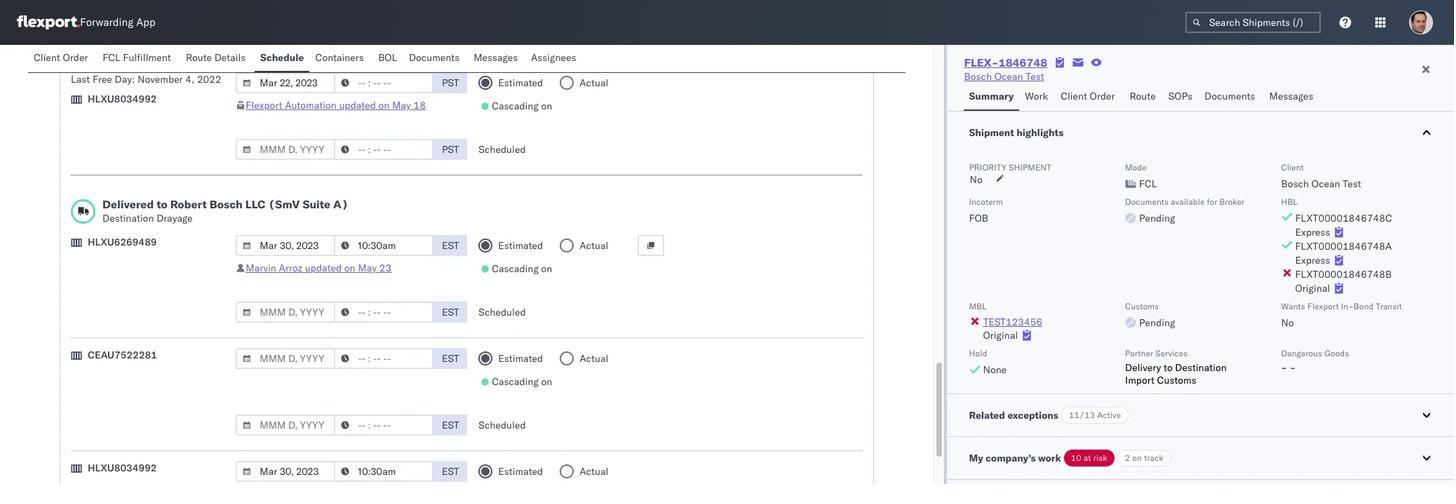 Task type: describe. For each thing, give the bounding box(es) containing it.
free
[[93, 73, 112, 86]]

3 actual from the top
[[580, 352, 608, 365]]

containers
[[315, 51, 364, 64]]

2 - from the left
[[1290, 361, 1296, 374]]

11/13 active
[[1069, 410, 1121, 420]]

app
[[136, 16, 156, 29]]

track
[[1144, 453, 1164, 463]]

flxt00001846748c
[[1295, 212, 1392, 225]]

bol
[[378, 51, 397, 64]]

2 estimated from the top
[[498, 239, 543, 252]]

fob
[[969, 212, 989, 225]]

cascading on for est
[[492, 262, 552, 275]]

1 mmm d, yyyy text field from the top
[[236, 26, 336, 47]]

exceptions
[[1008, 409, 1059, 422]]

1 hlxu8034992 from the top
[[88, 93, 157, 105]]

schedule button
[[255, 45, 310, 72]]

mode
[[1125, 162, 1147, 173]]

1 actual from the top
[[580, 76, 608, 89]]

no inside wants flexport in-bond transit no
[[1281, 316, 1294, 329]]

client for client order button to the right
[[1061, 90, 1087, 102]]

fcl fulfillment
[[103, 51, 171, 64]]

summary
[[969, 90, 1014, 102]]

route details
[[186, 51, 246, 64]]

route for route
[[1130, 90, 1156, 102]]

to inside delivered to robert bosch llc (smv suite a) destination drayage
[[157, 197, 167, 211]]

1 horizontal spatial client order button
[[1055, 83, 1124, 111]]

goods
[[1325, 348, 1349, 359]]

active
[[1097, 410, 1121, 420]]

in-
[[1341, 301, 1354, 312]]

flexport automation updated on may 18
[[246, 99, 426, 112]]

arroz
[[279, 262, 302, 274]]

marvin
[[246, 262, 276, 274]]

messages for top messages button
[[474, 51, 518, 64]]

shipment highlights button
[[947, 112, 1454, 154]]

priority
[[969, 162, 1007, 173]]

3 cascading from the top
[[492, 375, 539, 388]]

delivery
[[1125, 361, 1161, 374]]

wants flexport in-bond transit no
[[1281, 301, 1402, 329]]

company's
[[986, 452, 1036, 464]]

1 vertical spatial documents
[[1205, 90, 1256, 102]]

1846748
[[999, 55, 1048, 69]]

sops
[[1169, 90, 1193, 102]]

last free day: november 4, 2022
[[71, 73, 221, 86]]

destination inside the partner services delivery to destination import customs
[[1175, 361, 1227, 374]]

may for 23
[[358, 262, 377, 274]]

23
[[379, 262, 392, 274]]

day:
[[115, 73, 135, 86]]

0 vertical spatial messages button
[[468, 45, 525, 72]]

2 actual from the top
[[580, 239, 608, 252]]

related
[[969, 409, 1005, 422]]

express for flxt00001846748c
[[1295, 226, 1331, 239]]

pst for -- : -- -- text field for first mmm d, yyyy text box
[[442, 30, 459, 43]]

4 estimated from the top
[[498, 465, 543, 478]]

services
[[1156, 348, 1188, 359]]

containers button
[[310, 45, 373, 72]]

bond
[[1354, 301, 1374, 312]]

4 est from the top
[[442, 419, 459, 431]]

test123456 button
[[983, 316, 1043, 328]]

partner
[[1125, 348, 1154, 359]]

3 mmm d, yyyy text field from the top
[[236, 302, 336, 323]]

ocean inside client bosch ocean test incoterm fob
[[1312, 178, 1341, 190]]

1 estimated from the top
[[498, 76, 543, 89]]

2
[[1125, 453, 1130, 463]]

0 vertical spatial client order button
[[28, 45, 97, 72]]

llc
[[245, 197, 266, 211]]

3 est from the top
[[442, 352, 459, 365]]

11/13
[[1069, 410, 1095, 420]]

flxt00001846748a
[[1295, 240, 1392, 253]]

partner services delivery to destination import customs
[[1125, 348, 1227, 387]]

order for top client order button
[[63, 51, 88, 64]]

november
[[138, 73, 183, 86]]

pst for -- : -- -- text box corresponding to pst
[[442, 143, 459, 156]]

1 - from the left
[[1281, 361, 1288, 374]]

risk
[[1094, 453, 1108, 463]]

route button
[[1124, 83, 1163, 111]]

forwarding
[[80, 16, 133, 29]]

delivered
[[102, 197, 154, 211]]

work button
[[1020, 83, 1055, 111]]

-- : -- -- text field for 1st mmm d, yyyy text box from the bottom
[[334, 461, 434, 482]]

dangerous goods - -
[[1281, 348, 1349, 374]]

robert
[[170, 197, 207, 211]]

fulfillment
[[123, 51, 171, 64]]

flexport automation updated on may 18 button
[[246, 99, 426, 112]]

work
[[1025, 90, 1048, 102]]

marvin arroz updated on may 23
[[246, 262, 392, 274]]

flex-1846748
[[964, 55, 1048, 69]]

test123456
[[983, 316, 1043, 328]]

my
[[969, 452, 983, 464]]

hbl
[[1281, 196, 1298, 207]]

-- : -- -- text field for third mmm d, yyyy text box from the bottom of the page
[[334, 302, 434, 323]]

documents available for broker
[[1125, 196, 1245, 207]]

-- : -- -- text field for first mmm d, yyyy text box
[[334, 26, 434, 47]]

shipment
[[969, 126, 1014, 139]]

express for flxt00001846748a
[[1295, 254, 1331, 267]]

forwarding app
[[80, 16, 156, 29]]

flex-
[[964, 55, 999, 69]]

sops button
[[1163, 83, 1199, 111]]

4 mmm d, yyyy text field from the top
[[236, 415, 336, 436]]

3 estimated from the top
[[498, 352, 543, 365]]



Task type: vqa. For each thing, say whether or not it's contained in the screenshot.
the LHUU7894563, associated with Schedule Pickup from Los Angeles, CA
no



Task type: locate. For each thing, give the bounding box(es) containing it.
assignees button
[[525, 45, 585, 72]]

to up drayage
[[157, 197, 167, 211]]

1 cascading from the top
[[492, 100, 539, 112]]

fcl for fcl
[[1139, 178, 1157, 190]]

Search Shipments (/) text field
[[1186, 12, 1321, 33]]

2 vertical spatial pst
[[442, 143, 459, 156]]

0 horizontal spatial client
[[34, 51, 60, 64]]

highlights
[[1017, 126, 1064, 139]]

drayage
[[157, 212, 193, 225]]

0 horizontal spatial client order button
[[28, 45, 97, 72]]

1 vertical spatial scheduled
[[479, 306, 526, 319]]

0 vertical spatial flexport
[[246, 99, 282, 112]]

messages
[[474, 51, 518, 64], [1270, 90, 1314, 102]]

2 vertical spatial documents
[[1125, 196, 1169, 207]]

2 est from the top
[[442, 306, 459, 319]]

1 vertical spatial route
[[1130, 90, 1156, 102]]

(smv
[[268, 197, 300, 211]]

0 vertical spatial client order
[[34, 51, 88, 64]]

MMM D, YYYY text field
[[236, 26, 336, 47], [236, 72, 336, 93], [236, 302, 336, 323], [236, 415, 336, 436], [236, 461, 336, 482]]

0 horizontal spatial ocean
[[995, 70, 1023, 83]]

updated right arroz
[[305, 262, 342, 274]]

client order for top client order button
[[34, 51, 88, 64]]

0 horizontal spatial to
[[157, 197, 167, 211]]

none
[[983, 363, 1007, 376]]

client
[[34, 51, 60, 64], [1061, 90, 1087, 102], [1281, 162, 1304, 173]]

0 vertical spatial pending
[[1139, 212, 1176, 225]]

pending
[[1139, 212, 1176, 225], [1139, 316, 1176, 329]]

2 on track
[[1125, 453, 1164, 463]]

original
[[1295, 282, 1330, 295], [983, 329, 1018, 342]]

broker
[[1220, 196, 1245, 207]]

0 vertical spatial -- : -- -- text field
[[334, 139, 434, 160]]

0 horizontal spatial documents
[[409, 51, 460, 64]]

client down flexport. "image"
[[34, 51, 60, 64]]

1 vertical spatial original
[[983, 329, 1018, 342]]

1 horizontal spatial client
[[1061, 90, 1087, 102]]

fcl for fcl fulfillment
[[103, 51, 120, 64]]

1 horizontal spatial messages button
[[1264, 83, 1321, 111]]

0 vertical spatial express
[[1295, 226, 1331, 239]]

cascading on for pst
[[492, 100, 552, 112]]

at
[[1084, 453, 1091, 463]]

client bosch ocean test incoterm fob
[[969, 162, 1362, 225]]

0 vertical spatial cascading
[[492, 100, 539, 112]]

0 horizontal spatial no
[[970, 173, 983, 186]]

2 vertical spatial client
[[1281, 162, 1304, 173]]

messages button
[[468, 45, 525, 72], [1264, 83, 1321, 111]]

1 horizontal spatial to
[[1164, 361, 1173, 374]]

route for route details
[[186, 51, 212, 64]]

order left the route button at the top of page
[[1090, 90, 1115, 102]]

express up flxt00001846748a
[[1295, 226, 1331, 239]]

pending up services
[[1139, 316, 1176, 329]]

0 vertical spatial destination
[[102, 212, 154, 225]]

details
[[214, 51, 246, 64]]

test inside client bosch ocean test incoterm fob
[[1343, 178, 1362, 190]]

pst
[[442, 30, 459, 43], [442, 76, 459, 89], [442, 143, 459, 156]]

no down priority
[[970, 173, 983, 186]]

1 vertical spatial hlxu8034992
[[88, 462, 157, 474]]

flexport
[[246, 99, 282, 112], [1308, 301, 1339, 312]]

1 vertical spatial may
[[358, 262, 377, 274]]

2 -- : -- -- text field from the top
[[334, 72, 434, 93]]

bosch inside client bosch ocean test incoterm fob
[[1281, 178, 1309, 190]]

last
[[71, 73, 90, 86]]

bosch left llc
[[210, 197, 243, 211]]

client order button
[[28, 45, 97, 72], [1055, 83, 1124, 111]]

MMM D, YYYY text field
[[236, 139, 336, 160], [236, 235, 336, 256], [236, 348, 336, 369]]

0 vertical spatial route
[[186, 51, 212, 64]]

0 vertical spatial mmm d, yyyy text field
[[236, 139, 336, 160]]

client order for client order button to the right
[[1061, 90, 1115, 102]]

1 scheduled from the top
[[479, 143, 526, 156]]

original up wants
[[1295, 282, 1330, 295]]

0 horizontal spatial order
[[63, 51, 88, 64]]

0 horizontal spatial -
[[1281, 361, 1288, 374]]

route details button
[[180, 45, 255, 72]]

assignees
[[531, 51, 576, 64]]

fcl up free in the left of the page
[[103, 51, 120, 64]]

0 horizontal spatial test
[[1026, 70, 1045, 83]]

bosch inside delivered to robert bosch llc (smv suite a) destination drayage
[[210, 197, 243, 211]]

mmm d, yyyy text field for -- : -- -- text box corresponding to pst
[[236, 139, 336, 160]]

no
[[970, 173, 983, 186], [1281, 316, 1294, 329]]

bol button
[[373, 45, 403, 72]]

0 horizontal spatial fcl
[[103, 51, 120, 64]]

order up last on the top
[[63, 51, 88, 64]]

-- : -- -- text field for 1st mmm d, yyyy text field from the bottom
[[334, 348, 434, 369]]

shipment highlights
[[969, 126, 1064, 139]]

2 -- : -- -- text field from the top
[[334, 235, 434, 256]]

route inside button
[[1130, 90, 1156, 102]]

priority shipment
[[969, 162, 1052, 173]]

0 vertical spatial to
[[157, 197, 167, 211]]

bosch ocean test link
[[964, 69, 1045, 83]]

1 vertical spatial pending
[[1139, 316, 1176, 329]]

2022
[[197, 73, 221, 86]]

-- : -- -- text field up 23 on the bottom left of the page
[[334, 235, 434, 256]]

0 vertical spatial fcl
[[103, 51, 120, 64]]

to
[[157, 197, 167, 211], [1164, 361, 1173, 374]]

1 vertical spatial to
[[1164, 361, 1173, 374]]

10
[[1071, 453, 1082, 463]]

0 vertical spatial client
[[34, 51, 60, 64]]

0 vertical spatial pst
[[442, 30, 459, 43]]

1 vertical spatial updated
[[305, 262, 342, 274]]

1 horizontal spatial documents
[[1125, 196, 1169, 207]]

1 -- : -- -- text field from the top
[[334, 26, 434, 47]]

2 horizontal spatial bosch
[[1281, 178, 1309, 190]]

1 vertical spatial cascading on
[[492, 262, 552, 275]]

flex-1846748 link
[[964, 55, 1048, 69]]

forwarding app link
[[17, 15, 156, 29]]

client inside client bosch ocean test incoterm fob
[[1281, 162, 1304, 173]]

destination
[[102, 212, 154, 225], [1175, 361, 1227, 374]]

may left 18 at the left of page
[[392, 99, 411, 112]]

import
[[1125, 374, 1155, 387]]

bosch down flex-
[[964, 70, 992, 83]]

bosch ocean test
[[964, 70, 1045, 83]]

1 vertical spatial messages
[[1270, 90, 1314, 102]]

updated for automation
[[339, 99, 376, 112]]

-- : -- -- text field
[[334, 139, 434, 160], [334, 235, 434, 256]]

0 horizontal spatial original
[[983, 329, 1018, 342]]

1 vertical spatial client
[[1061, 90, 1087, 102]]

1 horizontal spatial order
[[1090, 90, 1115, 102]]

documents button right bol
[[403, 45, 468, 72]]

customs inside the partner services delivery to destination import customs
[[1157, 374, 1197, 387]]

1 vertical spatial -- : -- -- text field
[[334, 235, 434, 256]]

2 cascading from the top
[[492, 262, 539, 275]]

documents down mode
[[1125, 196, 1169, 207]]

0 horizontal spatial route
[[186, 51, 212, 64]]

1 horizontal spatial -
[[1290, 361, 1296, 374]]

2 vertical spatial bosch
[[210, 197, 243, 211]]

0 horizontal spatial may
[[358, 262, 377, 274]]

suite
[[303, 197, 330, 211]]

1 vertical spatial bosch
[[1281, 178, 1309, 190]]

customs
[[1125, 301, 1159, 312], [1157, 374, 1197, 387]]

2 horizontal spatial client
[[1281, 162, 1304, 173]]

0 vertical spatial cascading on
[[492, 100, 552, 112]]

destination down delivered
[[102, 212, 154, 225]]

3 scheduled from the top
[[479, 419, 526, 431]]

flexport left automation
[[246, 99, 282, 112]]

scheduled
[[479, 143, 526, 156], [479, 306, 526, 319], [479, 419, 526, 431]]

2 mmm d, yyyy text field from the top
[[236, 235, 336, 256]]

5 mmm d, yyyy text field from the top
[[236, 461, 336, 482]]

3 -- : -- -- text field from the top
[[334, 302, 434, 323]]

2 hlxu8034992 from the top
[[88, 462, 157, 474]]

1 express from the top
[[1295, 226, 1331, 239]]

scheduled for est
[[479, 306, 526, 319]]

hlxu6269489
[[88, 236, 157, 248]]

4,
[[185, 73, 195, 86]]

0 vertical spatial may
[[392, 99, 411, 112]]

0 horizontal spatial messages button
[[468, 45, 525, 72]]

-- : -- -- text field for second mmm d, yyyy text box from the top
[[334, 72, 434, 93]]

2 mmm d, yyyy text field from the top
[[236, 72, 336, 93]]

documents
[[409, 51, 460, 64], [1205, 90, 1256, 102], [1125, 196, 1169, 207]]

0 horizontal spatial destination
[[102, 212, 154, 225]]

mbl
[[969, 301, 987, 312]]

for
[[1207, 196, 1218, 207]]

destination inside delivered to robert bosch llc (smv suite a) destination drayage
[[102, 212, 154, 225]]

client order
[[34, 51, 88, 64], [1061, 90, 1115, 102]]

1 cascading on from the top
[[492, 100, 552, 112]]

schedule
[[260, 51, 304, 64]]

test down 1846748
[[1026, 70, 1045, 83]]

original down test123456 button
[[983, 329, 1018, 342]]

documents button
[[403, 45, 468, 72], [1199, 83, 1264, 111]]

2 pending from the top
[[1139, 316, 1176, 329]]

documents right bol button
[[409, 51, 460, 64]]

1 mmm d, yyyy text field from the top
[[236, 139, 336, 160]]

pending down documents available for broker
[[1139, 212, 1176, 225]]

1 vertical spatial ocean
[[1312, 178, 1341, 190]]

route left sops
[[1130, 90, 1156, 102]]

updated right automation
[[339, 99, 376, 112]]

hold
[[969, 348, 987, 359]]

3 cascading on from the top
[[492, 375, 552, 388]]

summary button
[[964, 83, 1020, 111]]

cascading
[[492, 100, 539, 112], [492, 262, 539, 275], [492, 375, 539, 388]]

route up 4,
[[186, 51, 212, 64]]

6 -- : -- -- text field from the top
[[334, 461, 434, 482]]

ceau7522281
[[88, 349, 157, 361]]

0 vertical spatial messages
[[474, 51, 518, 64]]

0 horizontal spatial documents button
[[403, 45, 468, 72]]

client up the hbl
[[1281, 162, 1304, 173]]

1 horizontal spatial ocean
[[1312, 178, 1341, 190]]

18
[[414, 99, 426, 112]]

2 cascading on from the top
[[492, 262, 552, 275]]

0 vertical spatial bosch
[[964, 70, 992, 83]]

0 vertical spatial updated
[[339, 99, 376, 112]]

1 horizontal spatial test
[[1343, 178, 1362, 190]]

-- : -- -- text field
[[334, 26, 434, 47], [334, 72, 434, 93], [334, 302, 434, 323], [334, 348, 434, 369], [334, 415, 434, 436], [334, 461, 434, 482]]

no down wants
[[1281, 316, 1294, 329]]

0 vertical spatial order
[[63, 51, 88, 64]]

0 horizontal spatial flexport
[[246, 99, 282, 112]]

may
[[392, 99, 411, 112], [358, 262, 377, 274]]

est
[[442, 239, 459, 252], [442, 306, 459, 319], [442, 352, 459, 365], [442, 419, 459, 431], [442, 465, 459, 478]]

flexport left in-
[[1308, 301, 1339, 312]]

cascading for pst
[[492, 100, 539, 112]]

0 vertical spatial documents button
[[403, 45, 468, 72]]

client right work button
[[1061, 90, 1087, 102]]

2 vertical spatial mmm d, yyyy text field
[[236, 348, 336, 369]]

scheduled for pst
[[479, 143, 526, 156]]

2 vertical spatial cascading on
[[492, 375, 552, 388]]

marvin arroz updated on may 23 button
[[246, 262, 392, 274]]

1 horizontal spatial destination
[[1175, 361, 1227, 374]]

available
[[1171, 196, 1205, 207]]

1 vertical spatial pst
[[442, 76, 459, 89]]

messages for messages button to the right
[[1270, 90, 1314, 102]]

may for 18
[[392, 99, 411, 112]]

flexport. image
[[17, 15, 80, 29]]

1 vertical spatial messages button
[[1264, 83, 1321, 111]]

-- : -- -- text field for 4th mmm d, yyyy text box from the top of the page
[[334, 415, 434, 436]]

0 vertical spatial original
[[1295, 282, 1330, 295]]

fcl down mode
[[1139, 178, 1157, 190]]

1 horizontal spatial original
[[1295, 282, 1330, 295]]

a)
[[333, 197, 348, 211]]

related exceptions
[[969, 409, 1059, 422]]

1 vertical spatial client order button
[[1055, 83, 1124, 111]]

1 vertical spatial test
[[1343, 178, 1362, 190]]

1 est from the top
[[442, 239, 459, 252]]

1 -- : -- -- text field from the top
[[334, 139, 434, 160]]

mmm d, yyyy text field for est -- : -- -- text box
[[236, 235, 336, 256]]

test up flxt00001846748c
[[1343, 178, 1362, 190]]

may left 23 on the bottom left of the page
[[358, 262, 377, 274]]

flexport inside wants flexport in-bond transit no
[[1308, 301, 1339, 312]]

documents button up shipment highlights button
[[1199, 83, 1264, 111]]

pending for customs
[[1139, 316, 1176, 329]]

to down services
[[1164, 361, 1173, 374]]

1 horizontal spatial messages
[[1270, 90, 1314, 102]]

client order up last on the top
[[34, 51, 88, 64]]

incoterm
[[969, 196, 1003, 207]]

1 vertical spatial cascading
[[492, 262, 539, 275]]

client order button up last on the top
[[28, 45, 97, 72]]

bosch
[[964, 70, 992, 83], [1281, 178, 1309, 190], [210, 197, 243, 211]]

4 actual from the top
[[580, 465, 608, 478]]

10 at risk
[[1071, 453, 1108, 463]]

documents up shipment highlights button
[[1205, 90, 1256, 102]]

1 horizontal spatial may
[[392, 99, 411, 112]]

0 vertical spatial no
[[970, 173, 983, 186]]

1 vertical spatial documents button
[[1199, 83, 1264, 111]]

updated
[[339, 99, 376, 112], [305, 262, 342, 274]]

route inside button
[[186, 51, 212, 64]]

fcl inside button
[[103, 51, 120, 64]]

client order right work button
[[1061, 90, 1115, 102]]

0 vertical spatial customs
[[1125, 301, 1159, 312]]

on
[[379, 99, 390, 112], [541, 100, 552, 112], [344, 262, 356, 274], [541, 262, 552, 275], [541, 375, 552, 388], [1133, 453, 1142, 463]]

1 horizontal spatial no
[[1281, 316, 1294, 329]]

express up flxt00001846748b
[[1295, 254, 1331, 267]]

1 vertical spatial client order
[[1061, 90, 1115, 102]]

1 pst from the top
[[442, 30, 459, 43]]

2 express from the top
[[1295, 254, 1331, 267]]

ocean up flxt00001846748c
[[1312, 178, 1341, 190]]

pending for documents available for broker
[[1139, 212, 1176, 225]]

1 vertical spatial destination
[[1175, 361, 1227, 374]]

1 horizontal spatial flexport
[[1308, 301, 1339, 312]]

ocean inside bosch ocean test link
[[995, 70, 1023, 83]]

1 horizontal spatial documents button
[[1199, 83, 1264, 111]]

dangerous
[[1281, 348, 1323, 359]]

3 mmm d, yyyy text field from the top
[[236, 348, 336, 369]]

destination down services
[[1175, 361, 1227, 374]]

0 horizontal spatial client order
[[34, 51, 88, 64]]

customs up partner
[[1125, 301, 1159, 312]]

1 horizontal spatial bosch
[[964, 70, 992, 83]]

0 vertical spatial scheduled
[[479, 143, 526, 156]]

automation
[[285, 99, 337, 112]]

2 pst from the top
[[442, 76, 459, 89]]

ocean
[[995, 70, 1023, 83], [1312, 178, 1341, 190]]

1 vertical spatial no
[[1281, 316, 1294, 329]]

order
[[63, 51, 88, 64], [1090, 90, 1115, 102]]

cascading for est
[[492, 262, 539, 275]]

1 pending from the top
[[1139, 212, 1176, 225]]

client order button right work
[[1055, 83, 1124, 111]]

customs down services
[[1157, 374, 1197, 387]]

4 -- : -- -- text field from the top
[[334, 348, 434, 369]]

-- : -- -- text field for pst
[[334, 139, 434, 160]]

2 horizontal spatial documents
[[1205, 90, 1256, 102]]

order for client order button to the right
[[1090, 90, 1115, 102]]

1 vertical spatial flexport
[[1308, 301, 1339, 312]]

2 scheduled from the top
[[479, 306, 526, 319]]

fcl
[[103, 51, 120, 64], [1139, 178, 1157, 190]]

3 pst from the top
[[442, 143, 459, 156]]

to inside the partner services delivery to destination import customs
[[1164, 361, 1173, 374]]

-- : -- -- text field for est
[[334, 235, 434, 256]]

bosch up the hbl
[[1281, 178, 1309, 190]]

-- : -- -- text field down 18 at the left of page
[[334, 139, 434, 160]]

5 -- : -- -- text field from the top
[[334, 415, 434, 436]]

client for top client order button
[[34, 51, 60, 64]]

actual
[[580, 76, 608, 89], [580, 239, 608, 252], [580, 352, 608, 365], [580, 465, 608, 478]]

updated for arroz
[[305, 262, 342, 274]]

fcl fulfillment button
[[97, 45, 180, 72]]

0 vertical spatial documents
[[409, 51, 460, 64]]

5 est from the top
[[442, 465, 459, 478]]

wants
[[1281, 301, 1306, 312]]

1 horizontal spatial route
[[1130, 90, 1156, 102]]

1 horizontal spatial client order
[[1061, 90, 1115, 102]]

transit
[[1376, 301, 1402, 312]]

1 vertical spatial customs
[[1157, 374, 1197, 387]]

2 vertical spatial cascading
[[492, 375, 539, 388]]

pst for -- : -- -- text field corresponding to second mmm d, yyyy text box from the top
[[442, 76, 459, 89]]

ocean down flex-1846748
[[995, 70, 1023, 83]]



